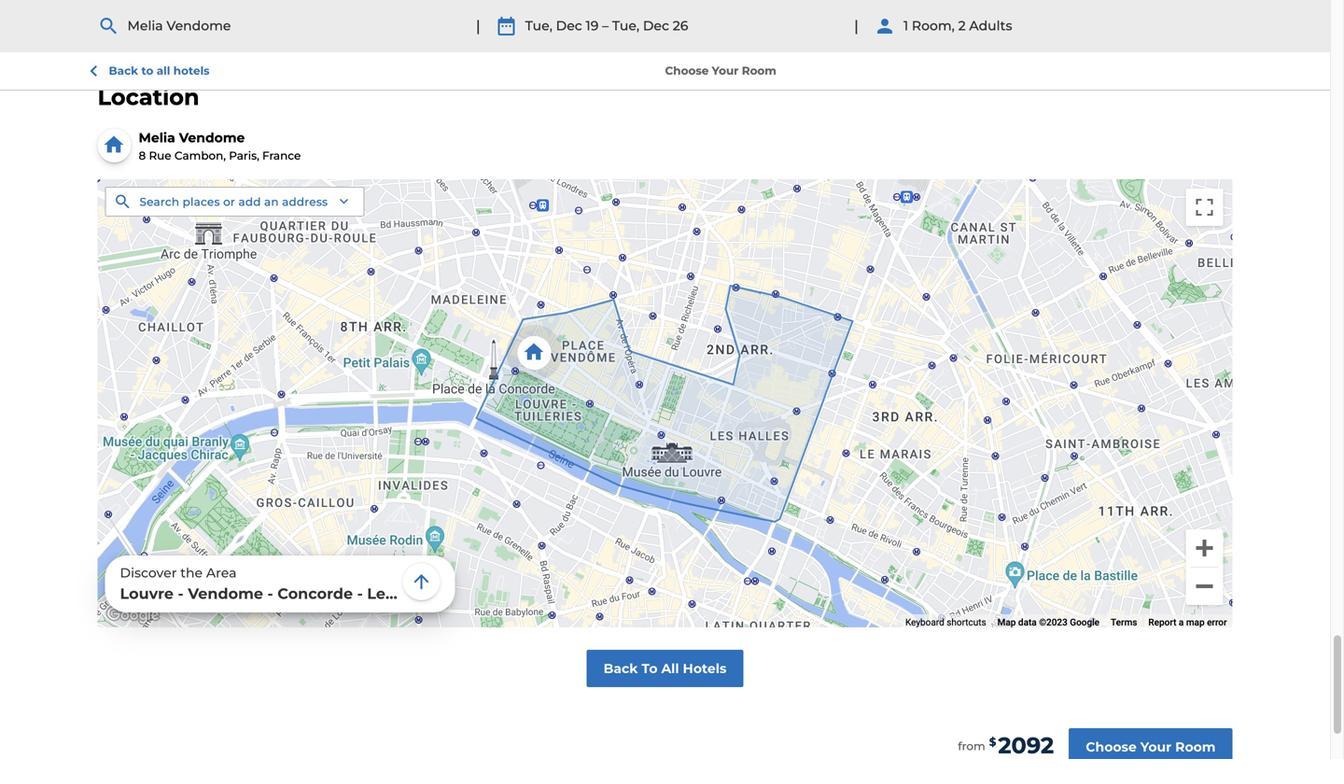 Task type: describe. For each thing, give the bounding box(es) containing it.
report a map error link
[[1149, 617, 1228, 628]]

france
[[262, 149, 301, 163]]

back to all hotels button
[[83, 60, 210, 82]]

tab list containing overview & photos
[[98, 0, 741, 50]]

all
[[157, 64, 170, 78]]

location
[[98, 84, 199, 111]]

google image
[[102, 604, 164, 628]]

2 tue, from the left
[[612, 18, 640, 34]]

0 vertical spatial room
[[742, 64, 777, 78]]

keyboard
[[906, 617, 945, 628]]

places
[[183, 195, 220, 209]]

vendome for melia vendome 8 rue cambon, paris, france
[[179, 130, 245, 146]]

melia vendome 8 rue cambon, paris, france
[[139, 130, 301, 163]]

0 horizontal spatial your
[[712, 64, 739, 78]]

2 - from the left
[[268, 585, 273, 603]]

map button
[[666, 1, 740, 50]]

adults
[[970, 18, 1013, 34]]

map
[[1187, 617, 1205, 628]]

1st
[[460, 585, 480, 603]]

©2023
[[1040, 617, 1068, 628]]

keyboard shortcuts button
[[906, 616, 987, 629]]

show all reviews button
[[589, 14, 742, 51]]

&
[[187, 18, 196, 34]]

1 arr. from the left
[[484, 585, 512, 603]]

discover the area louvre - vendome - concorde - les halles - 1st arr. - 2nd arr.
[[120, 565, 588, 603]]

vendome inside discover the area louvre - vendome - concorde - les halles - 1st arr. - 2nd arr.
[[188, 585, 263, 603]]

or
[[223, 195, 235, 209]]

cambon,
[[175, 149, 226, 163]]

map for map data ©2023 google
[[998, 617, 1016, 628]]

1 horizontal spatial reviews
[[669, 24, 725, 40]]

5 - from the left
[[517, 585, 522, 603]]

$ right 2237
[[997, 13, 1004, 27]]

a
[[1179, 617, 1184, 628]]

discover
[[120, 565, 177, 581]]

back to all hotels link
[[587, 650, 744, 688]]

report a map error
[[1149, 617, 1228, 628]]

data
[[1019, 617, 1037, 628]]

map for map
[[689, 18, 718, 34]]

1 - from the left
[[178, 585, 184, 603]]

map region
[[98, 180, 1233, 628]]

shortcuts
[[947, 617, 987, 628]]

| for tue, dec 19 – tue, dec 26
[[476, 17, 481, 35]]

tue, dec 19 – tue, dec 26
[[525, 18, 689, 34]]

report
[[1149, 617, 1177, 628]]

19
[[586, 18, 599, 34]]

reviews button
[[565, 1, 665, 50]]

all inside 'link'
[[662, 661, 679, 677]]

choose your room inside button
[[1086, 739, 1216, 755]]

back to all hotels
[[109, 64, 210, 78]]

about
[[500, 18, 541, 34]]

paris,
[[229, 149, 259, 163]]

search
[[140, 195, 180, 209]]

–
[[602, 18, 609, 34]]

keyboard shortcuts
[[906, 617, 987, 628]]

26
[[673, 18, 689, 34]]

0 horizontal spatial reviews
[[588, 18, 642, 34]]

from $
[[959, 735, 997, 753]]

2237
[[966, 19, 992, 33]]

area
[[206, 565, 237, 581]]



Task type: vqa. For each thing, say whether or not it's contained in the screenshot.
1st "|" from right
yes



Task type: locate. For each thing, give the bounding box(es) containing it.
back inside 'link'
[[604, 661, 638, 677]]

0 vertical spatial melia
[[127, 18, 163, 34]]

terms link
[[1111, 617, 1138, 628]]

arr. right 2nd on the bottom of the page
[[560, 585, 588, 603]]

room
[[742, 64, 777, 78], [1176, 739, 1216, 755]]

map right 26
[[689, 18, 718, 34]]

8
[[139, 149, 146, 163]]

choose your room button
[[1069, 729, 1233, 759]]

from
[[959, 740, 986, 753]]

the
[[180, 565, 203, 581]]

google
[[1070, 617, 1100, 628]]

error
[[1208, 617, 1228, 628]]

- left '1st'
[[450, 585, 456, 603]]

show all reviews
[[605, 24, 725, 40]]

room,
[[912, 18, 955, 34]]

hotels
[[173, 64, 210, 78]]

0 vertical spatial all
[[647, 24, 665, 40]]

0 vertical spatial back
[[109, 64, 138, 78]]

overview
[[121, 18, 183, 34]]

1 vertical spatial choose
[[1086, 739, 1137, 755]]

- down 'the'
[[178, 585, 184, 603]]

$ inside from $
[[990, 735, 997, 749]]

0 horizontal spatial dec
[[556, 18, 583, 34]]

- left les
[[357, 585, 363, 603]]

1 horizontal spatial room
[[1176, 739, 1216, 755]]

hotels
[[683, 661, 727, 677]]

1 | from the left
[[476, 17, 481, 35]]

1
[[904, 18, 909, 34]]

map data ©2023 google
[[998, 617, 1100, 628]]

address
[[282, 195, 328, 209]]

your
[[712, 64, 739, 78], [1141, 739, 1172, 755]]

$
[[997, 13, 1004, 27], [959, 21, 964, 30], [990, 735, 997, 749]]

your inside button
[[1141, 739, 1172, 755]]

to
[[642, 661, 658, 677]]

0 horizontal spatial map
[[689, 18, 718, 34]]

halles
[[398, 585, 446, 603]]

0 horizontal spatial tue,
[[525, 18, 553, 34]]

1 horizontal spatial arr.
[[560, 585, 588, 603]]

dec
[[556, 18, 583, 34], [643, 18, 670, 34]]

reviews
[[588, 18, 642, 34], [669, 24, 725, 40]]

louvre
[[120, 585, 174, 603]]

arr.
[[484, 585, 512, 603], [560, 585, 588, 603]]

1 horizontal spatial choose your room
[[1086, 739, 1216, 755]]

all inside button
[[647, 24, 665, 40]]

vendome inside melia vendome 8 rue cambon, paris, france
[[179, 130, 245, 146]]

2nd
[[527, 585, 556, 603]]

map
[[689, 18, 718, 34], [998, 617, 1016, 628]]

-
[[178, 585, 184, 603], [268, 585, 273, 603], [357, 585, 363, 603], [450, 585, 456, 603], [517, 585, 522, 603]]

all left 26
[[647, 24, 665, 40]]

1 vertical spatial back
[[604, 661, 638, 677]]

$ left 2237
[[959, 21, 964, 30]]

1 vertical spatial all
[[662, 661, 679, 677]]

dec left 26
[[643, 18, 670, 34]]

back to all hotels
[[604, 661, 727, 677]]

2
[[959, 18, 966, 34]]

tue,
[[525, 18, 553, 34], [612, 18, 640, 34]]

back left the to
[[109, 64, 138, 78]]

map left data
[[998, 617, 1016, 628]]

melia for melia vendome 8 rue cambon, paris, france
[[139, 130, 175, 146]]

tue, right –
[[612, 18, 640, 34]]

2 dec from the left
[[643, 18, 670, 34]]

0 vertical spatial your
[[712, 64, 739, 78]]

1 horizontal spatial dec
[[643, 18, 670, 34]]

- left 'concorde'
[[268, 585, 273, 603]]

add
[[239, 195, 261, 209]]

0 vertical spatial choose
[[665, 64, 709, 78]]

2092
[[1006, 10, 1062, 37]]

1 horizontal spatial your
[[1141, 739, 1172, 755]]

1 vertical spatial your
[[1141, 739, 1172, 755]]

arr. right '1st'
[[484, 585, 512, 603]]

choose
[[665, 64, 709, 78], [1086, 739, 1137, 755]]

back left to
[[604, 661, 638, 677]]

overview & photos button
[[99, 1, 268, 50]]

3 - from the left
[[357, 585, 363, 603]]

1 vertical spatial map
[[998, 617, 1016, 628]]

all right to
[[662, 661, 679, 677]]

melia up 'rue'
[[139, 130, 175, 146]]

1 dec from the left
[[556, 18, 583, 34]]

2 arr. from the left
[[560, 585, 588, 603]]

dec left 19
[[556, 18, 583, 34]]

1 horizontal spatial |
[[855, 17, 859, 35]]

rue
[[149, 149, 172, 163]]

vendome
[[167, 18, 231, 34], [179, 130, 245, 146], [188, 585, 263, 603]]

about button
[[478, 1, 563, 50]]

1 horizontal spatial tue,
[[612, 18, 640, 34]]

melia vendome
[[127, 18, 231, 34]]

back for back to all hotels
[[604, 661, 638, 677]]

0 vertical spatial vendome
[[167, 18, 231, 34]]

room inside the choose your room button
[[1176, 739, 1216, 755]]

map inside button
[[689, 18, 718, 34]]

melia inside melia vendome 8 rue cambon, paris, france
[[139, 130, 175, 146]]

back inside button
[[109, 64, 138, 78]]

0 horizontal spatial back
[[109, 64, 138, 78]]

1 vertical spatial melia
[[139, 130, 175, 146]]

0 horizontal spatial room
[[742, 64, 777, 78]]

choose inside button
[[1086, 739, 1137, 755]]

0 vertical spatial map
[[689, 18, 718, 34]]

1 vertical spatial choose your room
[[1086, 739, 1216, 755]]

all
[[647, 24, 665, 40], [662, 661, 679, 677]]

0 vertical spatial choose your room
[[665, 64, 777, 78]]

choose your room
[[665, 64, 777, 78], [1086, 739, 1216, 755]]

tab list
[[98, 0, 741, 50]]

0 horizontal spatial |
[[476, 17, 481, 35]]

back
[[109, 64, 138, 78], [604, 661, 638, 677]]

|
[[476, 17, 481, 35], [855, 17, 859, 35]]

2 | from the left
[[855, 17, 859, 35]]

les
[[367, 585, 394, 603]]

1 vertical spatial room
[[1176, 739, 1216, 755]]

1 horizontal spatial choose
[[1086, 739, 1137, 755]]

melia for melia vendome
[[127, 18, 163, 34]]

1 tue, from the left
[[525, 18, 553, 34]]

photos
[[199, 18, 246, 34]]

concorde
[[278, 585, 353, 603]]

vendome for melia vendome
[[167, 18, 231, 34]]

- left 2nd on the bottom of the page
[[517, 585, 522, 603]]

0 horizontal spatial choose
[[665, 64, 709, 78]]

| for 1 room, 2 adults
[[855, 17, 859, 35]]

melia up the to
[[127, 18, 163, 34]]

$ 2237 $ 2092
[[959, 10, 1062, 37]]

1 horizontal spatial back
[[604, 661, 638, 677]]

terms
[[1111, 617, 1138, 628]]

1 vertical spatial vendome
[[179, 130, 245, 146]]

0 horizontal spatial choose your room
[[665, 64, 777, 78]]

0 horizontal spatial arr.
[[484, 585, 512, 603]]

melia
[[127, 18, 163, 34], [139, 130, 175, 146]]

to
[[141, 64, 154, 78]]

4 - from the left
[[450, 585, 456, 603]]

$ right from at right bottom
[[990, 735, 997, 749]]

Search places or add an address checkbox
[[105, 187, 372, 224], [105, 187, 364, 217]]

tue, left 19
[[525, 18, 553, 34]]

1 room, 2 adults
[[904, 18, 1013, 34]]

back for back to all hotels
[[109, 64, 138, 78]]

an
[[264, 195, 279, 209]]

| left about
[[476, 17, 481, 35]]

overview & photos
[[121, 18, 246, 34]]

| left 1
[[855, 17, 859, 35]]

1 horizontal spatial map
[[998, 617, 1016, 628]]

2 vertical spatial vendome
[[188, 585, 263, 603]]

search places or add an address
[[140, 195, 328, 209]]

show
[[605, 24, 643, 40]]



